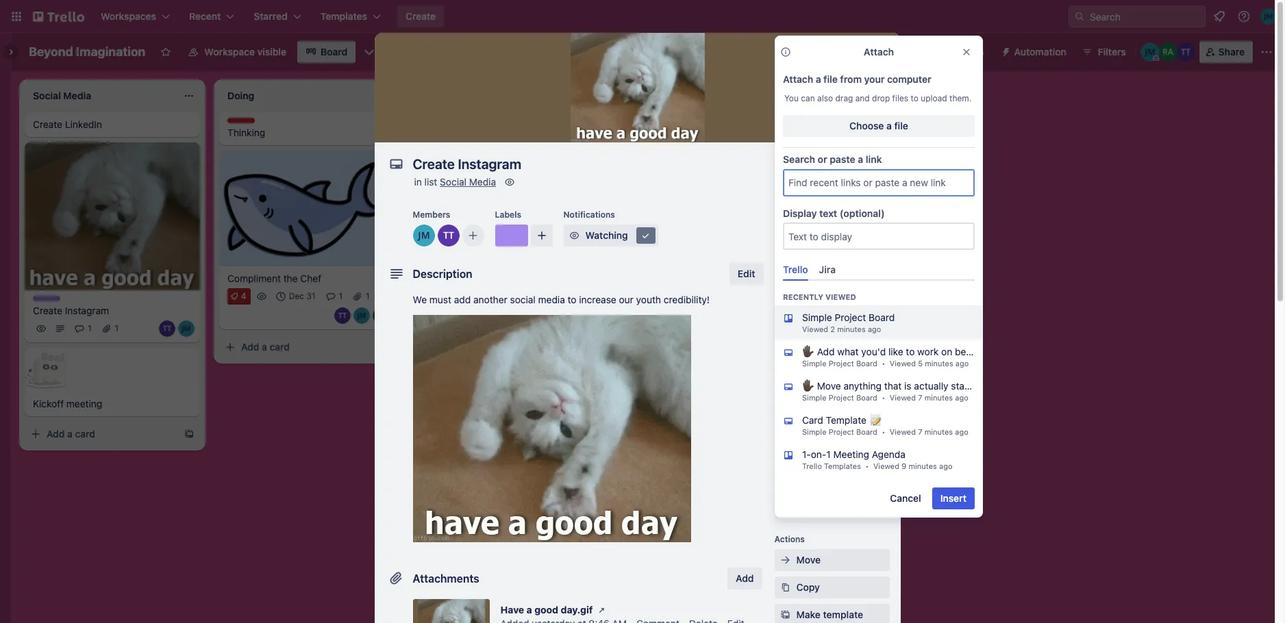 Task type: locate. For each thing, give the bounding box(es) containing it.
board up you'd
[[869, 312, 895, 324]]

meeting
[[834, 449, 869, 461]]

2 vertical spatial create
[[33, 305, 62, 317]]

trello.card image down trello.card icon
[[783, 382, 794, 393]]

from
[[840, 73, 862, 85]]

0 vertical spatial social
[[440, 176, 467, 188]]

1 horizontal spatial list
[[686, 88, 699, 100]]

viewed left the 2
[[802, 325, 828, 334]]

1 vertical spatial create
[[33, 119, 62, 130]]

ago inside "✋🏿 move anything that is actually started here simple project board • viewed 7 minutes ago"
[[955, 394, 969, 402]]

1 horizontal spatial jeremy miller (jeremymiller198) image
[[413, 225, 435, 247]]

sm image down actions
[[779, 554, 792, 567]]

trello.board image left dates
[[783, 313, 794, 324]]

1 horizontal spatial media
[[826, 472, 854, 484]]

members link
[[775, 219, 890, 241]]

sm image for labels
[[779, 251, 792, 264]]

0 horizontal spatial jeremy miller (jeremymiller198) image
[[178, 321, 195, 337]]

0 vertical spatial automation
[[1014, 46, 1067, 58]]

0 vertical spatial power-
[[934, 46, 966, 58]]

sm image up recently
[[779, 278, 792, 292]]

1 vertical spatial list
[[425, 176, 437, 188]]

1 inside '1-on-1 meeting agenda trello templates • viewed 9 minutes ago'
[[827, 449, 831, 461]]

1 vertical spatial ✋🏿
[[802, 381, 815, 392]]

display
[[783, 207, 817, 219]]

1 vertical spatial power-
[[775, 396, 803, 406]]

simple inside ✋🏿 add what you'd like to work on below simple project board • viewed 5 minutes ago
[[802, 359, 827, 368]]

• down the meeting
[[866, 462, 869, 471]]

1 horizontal spatial power-
[[817, 416, 849, 428]]

sm image down notifications
[[568, 229, 581, 243]]

create for create
[[406, 10, 436, 22]]

2 vertical spatial ups
[[849, 416, 867, 428]]

attachments
[[413, 573, 479, 585]]

1-on-1 meeting agenda trello templates • viewed 9 minutes ago
[[802, 449, 953, 471]]

1 vertical spatial move
[[797, 554, 821, 566]]

create inside create linkedin link
[[33, 119, 62, 130]]

trello inside tab list
[[783, 264, 808, 276]]

power-
[[934, 46, 966, 58], [775, 396, 803, 406], [817, 416, 849, 428]]

1 horizontal spatial another
[[648, 88, 683, 100]]

ups left 📝
[[849, 416, 867, 428]]

automation left filters "button"
[[1014, 46, 1067, 58]]

1 horizontal spatial add a card
[[241, 341, 290, 353]]

jeremy miller (jeremymiller198) image
[[413, 225, 435, 247], [354, 307, 370, 324]]

2 horizontal spatial card
[[803, 204, 821, 214]]

1 vertical spatial add a card
[[47, 429, 95, 440]]

✋🏿 for ✋🏿 move anything that is actually started here
[[802, 381, 815, 392]]

✋🏿 up custom
[[802, 346, 815, 358]]

1 horizontal spatial color: purple, title: none image
[[495, 225, 528, 247]]

1 left we
[[366, 291, 370, 301]]

choose
[[850, 120, 884, 132]]

0 vertical spatial list
[[686, 88, 699, 100]]

0 vertical spatial another
[[648, 88, 683, 100]]

sm image inside move link
[[779, 554, 792, 567]]

0 vertical spatial trello.board image
[[783, 313, 794, 324]]

• up agenda
[[882, 428, 886, 437]]

sm image down "drag"
[[842, 116, 856, 130]]

1 horizontal spatial labels
[[797, 251, 826, 263]]

Search field
[[1085, 6, 1205, 27]]

close popover image
[[961, 47, 972, 58]]

0 horizontal spatial color: purple, title: none image
[[33, 296, 60, 302]]

color: purple, title: none image right add members to card icon
[[495, 225, 528, 247]]

1 vertical spatial color: purple, title: none image
[[33, 296, 60, 302]]

viewed down agenda
[[873, 462, 900, 471]]

trello.card image inside card template 📝 "option"
[[783, 416, 794, 427]]

move up copy
[[797, 554, 821, 566]]

create
[[406, 10, 436, 22], [33, 119, 62, 130], [33, 305, 62, 317]]

minutes inside simple project board viewed 2 minutes ago
[[837, 325, 866, 334]]

to right like
[[906, 346, 915, 358]]

terry turtle (terryturtle) image down create instagram 'link'
[[159, 321, 175, 337]]

3 simple from the top
[[802, 394, 827, 402]]

0 vertical spatial media
[[469, 176, 496, 188]]

filters button
[[1078, 41, 1130, 63]]

sm image inside make template link
[[779, 608, 792, 622]]

project down template
[[829, 428, 854, 437]]

project
[[835, 312, 866, 324], [829, 359, 854, 368], [829, 394, 854, 402], [829, 428, 854, 437]]

power-ups up them.
[[934, 46, 984, 58]]

color: purple, title: none image
[[495, 225, 528, 247], [33, 296, 60, 302]]

card for create from template… image to the left
[[270, 341, 290, 353]]

move down custom fields button
[[817, 381, 841, 392]]

1 horizontal spatial file
[[895, 120, 908, 132]]

text
[[820, 207, 837, 219]]

actually
[[914, 381, 949, 392]]

1 vertical spatial jeremy miller (jeremymiller198) image
[[1141, 42, 1160, 62]]

dates button
[[775, 301, 890, 323]]

trello.board image inside 1-on-1 meeting agenda option
[[783, 450, 794, 461]]

0 vertical spatial move
[[817, 381, 841, 392]]

trello.card image inside the ✋🏿 move anything that is actually started here option
[[783, 382, 794, 393]]

power- up them.
[[934, 46, 966, 58]]

add
[[454, 294, 471, 306]]

0 horizontal spatial ups
[[803, 396, 819, 406]]

add a card down 4
[[241, 341, 290, 353]]

power-ups
[[934, 46, 984, 58], [775, 396, 819, 406]]

color: purple, title: none image up create instagram on the left of page
[[33, 296, 60, 302]]

trello.card image left card
[[783, 416, 794, 427]]

ago
[[868, 325, 881, 334], [956, 359, 969, 368], [955, 394, 969, 402], [955, 428, 969, 437], [939, 462, 953, 471]]

good
[[535, 604, 559, 616]]

0 horizontal spatial create from template… image
[[378, 342, 389, 353]]

sm image for move
[[779, 554, 792, 567]]

search
[[783, 153, 815, 165]]

1 vertical spatial another
[[473, 294, 508, 306]]

0 horizontal spatial automation
[[775, 451, 821, 461]]

✋🏿 down custom
[[802, 381, 815, 392]]

sm image for members
[[779, 223, 792, 237]]

1 horizontal spatial terry turtle (terryturtle) image
[[334, 307, 351, 324]]

viewed down checklist
[[826, 293, 856, 302]]

attach for attach
[[864, 46, 894, 58]]

create inside create instagram 'link'
[[33, 305, 62, 317]]

file up also
[[824, 73, 838, 85]]

0 vertical spatial attach
[[864, 46, 894, 58]]

ago inside card template 📝 simple project board • viewed 7 minutes ago
[[955, 428, 969, 437]]

add a card down the kickoff meeting
[[47, 429, 95, 440]]

0 horizontal spatial card
[[75, 429, 95, 440]]

1 vertical spatial file
[[895, 120, 908, 132]]

create from template… image
[[573, 125, 584, 136], [378, 342, 389, 353]]

file
[[824, 73, 838, 85], [895, 120, 908, 132]]

0 vertical spatial members
[[413, 210, 450, 220]]

0 vertical spatial trello
[[783, 264, 808, 276]]

compliment the chef
[[227, 272, 321, 284]]

9
[[902, 462, 907, 471]]

dec 31
[[289, 291, 316, 301]]

copy link
[[775, 577, 890, 599]]

what
[[838, 346, 859, 358]]

viewed
[[826, 293, 856, 302], [802, 325, 828, 334], [890, 359, 916, 368], [890, 394, 916, 402], [890, 428, 916, 437], [873, 462, 900, 471]]

add to card
[[775, 204, 821, 214]]

make template
[[797, 609, 863, 621]]

started
[[951, 381, 983, 392]]

file for choose
[[895, 120, 908, 132]]

1 vertical spatial 7
[[918, 428, 923, 437]]

✋🏿 inside "✋🏿 move anything that is actually started here simple project board • viewed 7 minutes ago"
[[802, 381, 815, 392]]

0 vertical spatial jeremy miller (jeremymiller198) image
[[413, 225, 435, 247]]

1 ✋🏿 from the top
[[802, 346, 815, 358]]

workspace
[[204, 46, 255, 58]]

1 vertical spatial create from template… image
[[378, 342, 389, 353]]

media inside button
[[826, 472, 854, 484]]

0 vertical spatial add a card button
[[219, 336, 373, 358]]

1 horizontal spatial create from template… image
[[573, 125, 584, 136]]

or
[[818, 153, 827, 165]]

sm image
[[779, 554, 792, 567], [595, 604, 609, 617], [779, 608, 792, 622]]

trello up checklist
[[783, 264, 808, 276]]

show menu image
[[1260, 45, 1274, 59]]

board left customize views icon
[[321, 46, 348, 58]]

your
[[864, 73, 885, 85]]

1 horizontal spatial power-ups
[[934, 46, 984, 58]]

in list social media
[[414, 176, 496, 188]]

viewed down like
[[890, 359, 916, 368]]

sm image inside members link
[[779, 223, 792, 237]]

1 trello.board image from the top
[[783, 313, 794, 324]]

2 simple from the top
[[802, 359, 827, 368]]

power-ups up card
[[775, 396, 819, 406]]

computer
[[887, 73, 932, 85]]

board down you'd
[[856, 359, 878, 368]]

0 vertical spatial ✋🏿
[[802, 346, 815, 358]]

1 horizontal spatial jeremy miller (jeremymiller198) image
[[1141, 42, 1160, 62]]

sm image
[[995, 41, 1014, 60], [842, 116, 856, 130], [503, 175, 517, 189], [779, 223, 792, 237], [568, 229, 581, 243], [639, 229, 653, 243], [779, 251, 792, 264], [779, 278, 792, 292], [779, 581, 792, 595]]

file down files
[[895, 120, 908, 132]]

another inside button
[[648, 88, 683, 100]]

0 horizontal spatial add a card button
[[25, 424, 178, 446]]

simple up the 2
[[802, 312, 832, 324]]

terry turtle (terryturtle) image left ruby anderson (rubyanderson7) image
[[334, 307, 351, 324]]

0 vertical spatial jeremy miller (jeremymiller198) image
[[1261, 8, 1277, 25]]

create linkedin link
[[33, 118, 192, 132]]

1 vertical spatial ups
[[803, 396, 819, 406]]

simple project board viewed 2 minutes ago
[[802, 312, 895, 334]]

back to home image
[[33, 5, 84, 27]]

social down 1-
[[797, 472, 824, 484]]

tab list
[[778, 258, 980, 281]]

1 horizontal spatial card
[[270, 341, 290, 353]]

labels up the jira
[[797, 251, 826, 263]]

recently viewed
[[783, 293, 856, 302]]

0 vertical spatial power-ups
[[934, 46, 984, 58]]

members down text
[[797, 224, 839, 236]]

minutes inside card template 📝 simple project board • viewed 7 minutes ago
[[925, 428, 953, 437]]

power- up on-
[[817, 416, 849, 428]]

open information menu image
[[1237, 10, 1251, 23]]

trello inside '1-on-1 meeting agenda trello templates • viewed 9 minutes ago'
[[802, 462, 822, 471]]

file for attach
[[824, 73, 838, 85]]

1 horizontal spatial social
[[797, 472, 824, 484]]

viewed inside ✋🏿 add what you'd like to work on below simple project board • viewed 5 minutes ago
[[890, 359, 916, 368]]

project up the 2
[[835, 312, 866, 324]]

1 7 from the top
[[918, 394, 923, 402]]

simple
[[802, 312, 832, 324], [802, 359, 827, 368], [802, 394, 827, 402], [802, 428, 827, 437]]

another
[[648, 88, 683, 100], [473, 294, 508, 306]]

drag
[[836, 93, 853, 103]]

trello.board image inside simple project board option
[[783, 313, 794, 324]]

media
[[469, 176, 496, 188], [826, 472, 854, 484]]

media up add members to card icon
[[469, 176, 496, 188]]

power-ups button
[[907, 41, 993, 63]]

display text (optional)
[[783, 207, 885, 219]]

sm image inside 'labels' link
[[779, 251, 792, 264]]

0 horizontal spatial power-ups
[[775, 396, 819, 406]]

attach up you
[[783, 73, 813, 85]]

1 trello.card image from the top
[[783, 382, 794, 393]]

sm image left copy
[[779, 581, 792, 595]]

ago inside ✋🏿 add what you'd like to work on below simple project board • viewed 5 minutes ago
[[956, 359, 969, 368]]

thoughts
[[227, 118, 265, 128]]

social right the in
[[440, 176, 467, 188]]

✋🏿
[[802, 346, 815, 358], [802, 381, 815, 392]]

move
[[817, 381, 841, 392], [797, 554, 821, 566]]

add a card button for create from template… image to the left
[[219, 336, 373, 358]]

automation inside button
[[1014, 46, 1067, 58]]

thinking link
[[227, 126, 386, 140]]

2 trello.card image from the top
[[783, 416, 794, 427]]

0 vertical spatial trello.card image
[[783, 382, 794, 393]]

0 horizontal spatial terry turtle (terryturtle) image
[[159, 321, 175, 337]]

sm image inside checklist link
[[779, 278, 792, 292]]

2 vertical spatial card
[[75, 429, 95, 440]]

1 horizontal spatial add a card button
[[219, 336, 373, 358]]

0 horizontal spatial attach
[[783, 73, 813, 85]]

sm image inside copy link
[[779, 581, 792, 595]]

2 trello.board image from the top
[[783, 450, 794, 461]]

sm image right edit button
[[779, 251, 792, 264]]

sm image right close popover icon
[[995, 41, 1014, 60]]

add button
[[728, 568, 762, 590]]

sm image for watching
[[568, 229, 581, 243]]

card down "dec 31" option
[[270, 341, 290, 353]]

0 vertical spatial card
[[803, 204, 821, 214]]

1 up templates
[[827, 449, 831, 461]]

simple up card
[[802, 394, 827, 402]]

✋🏿 inside ✋🏿 add what you'd like to work on below simple project board • viewed 5 minutes ago
[[802, 346, 815, 358]]

attach up 'your'
[[864, 46, 894, 58]]

have a good day.gif
[[501, 604, 593, 616]]

simple inside simple project board viewed 2 minutes ago
[[802, 312, 832, 324]]

trello
[[783, 264, 808, 276], [802, 462, 822, 471]]

sm image left make
[[779, 608, 792, 622]]

ups up them.
[[966, 46, 984, 58]]

7 down "✋🏿 move anything that is actually started here simple project board • viewed 7 minutes ago"
[[918, 428, 923, 437]]

None text field
[[406, 152, 858, 177]]

0 vertical spatial create
[[406, 10, 436, 22]]

trello.card image
[[783, 348, 794, 359]]

0 vertical spatial ups
[[966, 46, 984, 58]]

watching
[[585, 230, 628, 241]]

create button
[[397, 5, 444, 27]]

4 simple from the top
[[802, 428, 827, 437]]

ups up card
[[803, 396, 819, 406]]

trello.board image
[[783, 313, 794, 324], [783, 450, 794, 461]]

drop
[[872, 93, 890, 103]]

more info image
[[780, 47, 791, 58]]

on
[[942, 346, 953, 358]]

minutes inside '1-on-1 meeting agenda trello templates • viewed 9 minutes ago'
[[909, 462, 937, 471]]

sm image for automation
[[995, 41, 1014, 60]]

2 vertical spatial jeremy miller (jeremymiller198) image
[[178, 321, 195, 337]]

add a card for 'add a card' button associated with create from template… icon
[[47, 429, 95, 440]]

1 simple from the top
[[802, 312, 832, 324]]

attach
[[864, 46, 894, 58], [783, 73, 813, 85]]

1 vertical spatial trello.card image
[[783, 416, 794, 427]]

terry turtle (terryturtle) image for the bottommost jeremy miller (jeremymiller198) image
[[334, 307, 351, 324]]

project up template
[[829, 394, 854, 402]]

sm image inside automation button
[[995, 41, 1014, 60]]

board link
[[297, 41, 356, 63]]

7 inside "✋🏿 move anything that is actually started here simple project board • viewed 7 minutes ago"
[[918, 394, 923, 402]]

automation up social media
[[775, 451, 821, 461]]

Board name text field
[[22, 41, 152, 63]]

power- up card
[[775, 396, 803, 406]]

recently viewed list box
[[772, 306, 1005, 477]]

kickoff
[[33, 398, 64, 410]]

jeremy miller (jeremymiller198) image
[[1261, 8, 1277, 25], [1141, 42, 1160, 62], [178, 321, 195, 337]]

7 inside card template 📝 simple project board • viewed 7 minutes ago
[[918, 428, 923, 437]]

terry turtle (terryturtle) image left share button
[[1176, 42, 1195, 62]]

trello.board image left 1-
[[783, 450, 794, 461]]

project inside "✋🏿 move anything that is actually started here simple project board • viewed 7 minutes ago"
[[829, 394, 854, 402]]

sm image inside cover link
[[842, 116, 856, 130]]

0 horizontal spatial add a card
[[47, 429, 95, 440]]

0 horizontal spatial file
[[824, 73, 838, 85]]

1 vertical spatial social
[[797, 472, 824, 484]]

ruby anderson (rubyanderson7) image
[[1158, 42, 1178, 62]]

add a card button down kickoff meeting link
[[25, 424, 178, 446]]

board inside card template 📝 simple project board • viewed 7 minutes ago
[[856, 428, 878, 437]]

1 vertical spatial members
[[797, 224, 839, 236]]

trello.card image
[[783, 382, 794, 393], [783, 416, 794, 427]]

1 vertical spatial trello
[[802, 462, 822, 471]]

minutes
[[837, 325, 866, 334], [925, 359, 954, 368], [925, 394, 953, 402], [925, 428, 953, 437], [909, 462, 937, 471]]

✋🏿 move anything that is actually started here simple project board • viewed 7 minutes ago
[[802, 381, 1005, 402]]

checklist
[[797, 279, 839, 291]]

7 down actually
[[918, 394, 923, 402]]

1 horizontal spatial automation
[[1014, 46, 1067, 58]]

1 vertical spatial automation
[[775, 451, 821, 461]]

1 horizontal spatial attach
[[864, 46, 894, 58]]

add another list button
[[603, 79, 789, 110]]

terry turtle (terryturtle) image
[[1176, 42, 1195, 62], [334, 307, 351, 324], [159, 321, 175, 337]]

2 7 from the top
[[918, 428, 923, 437]]

card up members link in the right top of the page
[[803, 204, 821, 214]]

board down 'anything'
[[856, 394, 878, 402]]

0 horizontal spatial social
[[440, 176, 467, 188]]

compliment
[[227, 272, 281, 284]]

edit button
[[730, 263, 764, 285]]

to
[[911, 93, 919, 103], [793, 204, 801, 214], [568, 294, 577, 306], [906, 346, 915, 358]]

create inside create button
[[406, 10, 436, 22]]

1 vertical spatial add a card button
[[25, 424, 178, 446]]

must
[[429, 294, 451, 306]]

viewed down is
[[890, 394, 916, 402]]

board down 📝
[[856, 428, 878, 437]]

viewed up agenda
[[890, 428, 916, 437]]

simple inside "✋🏿 move anything that is actually started here simple project board • viewed 7 minutes ago"
[[802, 394, 827, 402]]

2 ✋🏿 from the top
[[802, 381, 815, 392]]

0 vertical spatial labels
[[495, 210, 522, 220]]

0 vertical spatial create from template… image
[[573, 125, 584, 136]]

2 horizontal spatial power-
[[934, 46, 966, 58]]

jeremy miller (jeremymiller198) image left terry turtle (terryturtle) image
[[413, 225, 435, 247]]

31
[[307, 291, 316, 301]]

1 vertical spatial media
[[826, 472, 854, 484]]

0 vertical spatial file
[[824, 73, 838, 85]]

card down meeting on the bottom of page
[[75, 429, 95, 440]]

we
[[413, 294, 427, 306]]

0 horizontal spatial members
[[413, 210, 450, 220]]

trello down 1-
[[802, 462, 822, 471]]

project down the what
[[829, 359, 854, 368]]

trello.card image for card
[[783, 416, 794, 427]]

simple down the 'attachment'
[[802, 359, 827, 368]]

0 vertical spatial 7
[[918, 394, 923, 402]]

project inside ✋🏿 add what you'd like to work on below simple project board • viewed 5 minutes ago
[[829, 359, 854, 368]]

media down templates
[[826, 472, 854, 484]]

jeremy miller (jeremymiller198) image left ruby anderson (rubyanderson7) image
[[354, 307, 370, 324]]

1 vertical spatial trello.board image
[[783, 450, 794, 461]]

members up terry turtle (terryturtle) image
[[413, 210, 450, 220]]

search or paste a link
[[783, 153, 882, 165]]

to inside ✋🏿 add what you'd like to work on below simple project board • viewed 5 minutes ago
[[906, 346, 915, 358]]

card
[[802, 415, 823, 426]]

1 horizontal spatial ups
[[849, 416, 867, 428]]

labels down social media link
[[495, 210, 522, 220]]

0 vertical spatial add a card
[[241, 341, 290, 353]]

1 vertical spatial attach
[[783, 73, 813, 85]]

to right media
[[568, 294, 577, 306]]

add a card button down "dec 31" option
[[219, 336, 373, 358]]

anything
[[844, 381, 882, 392]]

1 vertical spatial card
[[270, 341, 290, 353]]

simple down card
[[802, 428, 827, 437]]

power- inside button
[[934, 46, 966, 58]]

automation
[[1014, 46, 1067, 58], [775, 451, 821, 461]]

you can also drag and drop files to upload them.
[[785, 93, 972, 103]]

0 horizontal spatial jeremy miller (jeremymiller198) image
[[354, 307, 370, 324]]

search image
[[1074, 11, 1085, 22]]

attachment
[[797, 334, 849, 345]]

2 horizontal spatial ups
[[966, 46, 984, 58]]

0 notifications image
[[1211, 8, 1228, 25]]

viewed inside "✋🏿 move anything that is actually started here simple project board • viewed 7 minutes ago"
[[890, 394, 916, 402]]

ago inside '1-on-1 meeting agenda trello templates • viewed 9 minutes ago'
[[939, 462, 953, 471]]

2 horizontal spatial jeremy miller (jeremymiller198) image
[[1261, 8, 1277, 25]]

• down you'd
[[882, 359, 886, 368]]

project inside simple project board viewed 2 minutes ago
[[835, 312, 866, 324]]

• down that on the bottom
[[882, 394, 886, 402]]

sm image down display
[[779, 223, 792, 237]]

• inside card template 📝 simple project board • viewed 7 minutes ago
[[882, 428, 886, 437]]



Task type: describe. For each thing, give the bounding box(es) containing it.
4
[[241, 291, 246, 301]]

on-
[[811, 449, 827, 461]]

cancel button
[[882, 488, 930, 510]]

attachment button
[[775, 329, 890, 351]]

templates
[[824, 462, 861, 471]]

board inside ✋🏿 add what you'd like to work on below simple project board • viewed 5 minutes ago
[[856, 359, 878, 368]]

star or unstar board image
[[161, 47, 172, 58]]

cover link
[[838, 112, 892, 134]]

move inside "✋🏿 move anything that is actually started here simple project board • viewed 7 minutes ago"
[[817, 381, 841, 392]]

0 horizontal spatial media
[[469, 176, 496, 188]]

0 horizontal spatial list
[[425, 176, 437, 188]]

thoughts thinking
[[227, 118, 265, 138]]

beyond imagination
[[29, 45, 146, 59]]

youth
[[636, 294, 661, 306]]

0 horizontal spatial labels
[[495, 210, 522, 220]]

customize views image
[[363, 45, 376, 59]]

actions
[[775, 534, 805, 545]]

minutes inside "✋🏿 move anything that is actually started here simple project board • viewed 7 minutes ago"
[[925, 394, 953, 402]]

add another list
[[628, 88, 699, 100]]

power-ups inside button
[[934, 46, 984, 58]]

1 down create instagram 'link'
[[115, 324, 119, 334]]

add inside ✋🏿 add what you'd like to work on below simple project board • viewed 5 minutes ago
[[817, 346, 835, 358]]

labels link
[[775, 247, 890, 269]]

them.
[[950, 93, 972, 103]]

have
[[501, 604, 524, 616]]

1 down instagram
[[88, 324, 92, 334]]

card for create from template… icon
[[75, 429, 95, 440]]

✋🏿 add what you'd like to work on below option
[[772, 340, 986, 374]]

2 horizontal spatial terry turtle (terryturtle) image
[[1176, 42, 1195, 62]]

fields
[[834, 361, 861, 373]]

create instagram link
[[33, 304, 192, 318]]

here
[[985, 381, 1005, 392]]

compliment the chef link
[[227, 272, 386, 286]]

imagination
[[76, 45, 146, 59]]

to left text
[[793, 204, 801, 214]]

work
[[918, 346, 939, 358]]

Dec 31 checkbox
[[273, 288, 320, 305]]

create linkedin
[[33, 119, 102, 130]]

edit
[[738, 268, 755, 280]]

kickoff meeting link
[[33, 398, 192, 411]]

meeting
[[66, 398, 102, 410]]

list inside button
[[686, 88, 699, 100]]

you
[[785, 93, 799, 103]]

1 horizontal spatial members
[[797, 224, 839, 236]]

sm image for make template
[[779, 608, 792, 622]]

sm image right day.gif
[[595, 604, 609, 617]]

0 horizontal spatial another
[[473, 294, 508, 306]]

project inside card template 📝 simple project board • viewed 7 minutes ago
[[829, 428, 854, 437]]

sm image right social media link
[[503, 175, 517, 189]]

description
[[413, 268, 473, 280]]

template
[[823, 609, 863, 621]]

cover
[[856, 117, 884, 129]]

1-on-1 meeting agenda option
[[772, 443, 986, 477]]

• inside ✋🏿 add what you'd like to work on below simple project board • viewed 5 minutes ago
[[882, 359, 886, 368]]

trello.card image for ✋🏿
[[783, 382, 794, 393]]

custom fields button
[[775, 360, 890, 374]]

make
[[797, 609, 821, 621]]

✋🏿 add what you'd like to work on below simple project board • viewed 5 minutes ago
[[802, 346, 981, 368]]

social inside "social media" button
[[797, 472, 824, 484]]

Display text (optional) field
[[785, 224, 974, 249]]

workspace visible
[[204, 46, 286, 58]]

create from template… image
[[184, 429, 195, 440]]

template
[[826, 415, 867, 426]]

minutes inside ✋🏿 add what you'd like to work on below simple project board • viewed 5 minutes ago
[[925, 359, 954, 368]]

trello.board image for 1-
[[783, 450, 794, 461]]

1 vertical spatial labels
[[797, 251, 826, 263]]

sm image for checklist
[[779, 278, 792, 292]]

board inside simple project board viewed 2 minutes ago
[[869, 312, 895, 324]]

• inside "✋🏿 move anything that is actually started here simple project board • viewed 7 minutes ago"
[[882, 394, 886, 402]]

choose a file element
[[783, 115, 975, 137]]

our
[[619, 294, 634, 306]]

1 vertical spatial power-ups
[[775, 396, 819, 406]]

viewed inside card template 📝 simple project board • viewed 7 minutes ago
[[890, 428, 916, 437]]

add a card button for create from template… icon
[[25, 424, 178, 446]]

1 right 31
[[339, 291, 343, 301]]

primary element
[[0, 0, 1285, 33]]

1 vertical spatial jeremy miller (jeremymiller198) image
[[354, 307, 370, 324]]

trello.board image for simple
[[783, 313, 794, 324]]

5
[[918, 359, 923, 368]]

📝
[[869, 415, 882, 426]]

simple project board option
[[772, 306, 986, 340]]

terry turtle (terryturtle) image for leftmost jeremy miller (jeremymiller198) icon
[[159, 321, 175, 337]]

jira
[[819, 264, 836, 276]]

day.gif
[[561, 604, 593, 616]]

color: bold red, title: "thoughts" element
[[227, 118, 265, 128]]

credibility!
[[664, 294, 710, 306]]

media
[[538, 294, 565, 306]]

filters
[[1098, 46, 1126, 58]]

simple inside card template 📝 simple project board • viewed 7 minutes ago
[[802, 428, 827, 437]]

0 horizontal spatial power-
[[775, 396, 803, 406]]

custom fields
[[797, 361, 861, 373]]

beyond
[[29, 45, 73, 59]]

create instagram
[[33, 305, 109, 317]]

thinking
[[227, 127, 265, 138]]

create for create instagram
[[33, 305, 62, 317]]

instagram
[[65, 305, 109, 317]]

add a card for create from template… image to the left's 'add a card' button
[[241, 341, 290, 353]]

viewed inside '1-on-1 meeting agenda trello templates • viewed 9 minutes ago'
[[873, 462, 900, 471]]

files
[[893, 93, 909, 103]]

0 vertical spatial color: purple, title: none image
[[495, 225, 528, 247]]

custom
[[797, 361, 832, 373]]

tab list containing trello
[[778, 258, 980, 281]]

✋🏿 for ✋🏿 add what you'd like to work on below
[[802, 346, 815, 358]]

board inside "✋🏿 move anything that is actually started here simple project board • viewed 7 minutes ago"
[[856, 394, 878, 402]]

workspace visible button
[[180, 41, 295, 63]]

sm image right 'watching'
[[639, 229, 653, 243]]

can
[[801, 93, 815, 103]]

watching button
[[564, 225, 658, 247]]

have\_a\_good\_day.gif image
[[413, 315, 691, 543]]

link
[[866, 153, 882, 165]]

automation button
[[995, 41, 1075, 63]]

✋🏿 move anything that is actually started here option
[[772, 374, 1005, 409]]

Search or paste a link field
[[785, 170, 974, 195]]

attach a file from your computer
[[783, 73, 932, 85]]

viewed inside simple project board viewed 2 minutes ago
[[802, 325, 828, 334]]

we must add another social media to increase our youth credibility!
[[413, 294, 710, 306]]

add power-ups
[[797, 416, 867, 428]]

share
[[1219, 46, 1245, 58]]

ups inside button
[[966, 46, 984, 58]]

share button
[[1200, 41, 1253, 63]]

increase
[[579, 294, 616, 306]]

(optional)
[[840, 207, 885, 219]]

recently
[[783, 293, 824, 302]]

move link
[[775, 550, 890, 571]]

ago inside simple project board viewed 2 minutes ago
[[868, 325, 881, 334]]

card template 📝 option
[[772, 409, 986, 443]]

checklist link
[[775, 274, 890, 296]]

• inside '1-on-1 meeting agenda trello templates • viewed 9 minutes ago'
[[866, 462, 869, 471]]

like
[[889, 346, 903, 358]]

make template link
[[775, 604, 890, 624]]

social
[[510, 294, 536, 306]]

copy
[[797, 582, 820, 593]]

below
[[955, 346, 981, 358]]

sm image for copy
[[779, 581, 792, 595]]

terry turtle (terryturtle) image
[[437, 225, 459, 247]]

to right files
[[911, 93, 919, 103]]

dates
[[797, 306, 823, 318]]

add power-ups link
[[775, 411, 890, 433]]

add members to card image
[[468, 229, 479, 243]]

ruby anderson (rubyanderson7) image
[[373, 307, 389, 324]]

that
[[884, 381, 902, 392]]

attach for attach a file from your computer
[[783, 73, 813, 85]]

insert
[[941, 493, 967, 505]]

create for create linkedin
[[33, 119, 62, 130]]



Task type: vqa. For each thing, say whether or not it's contained in the screenshot.


